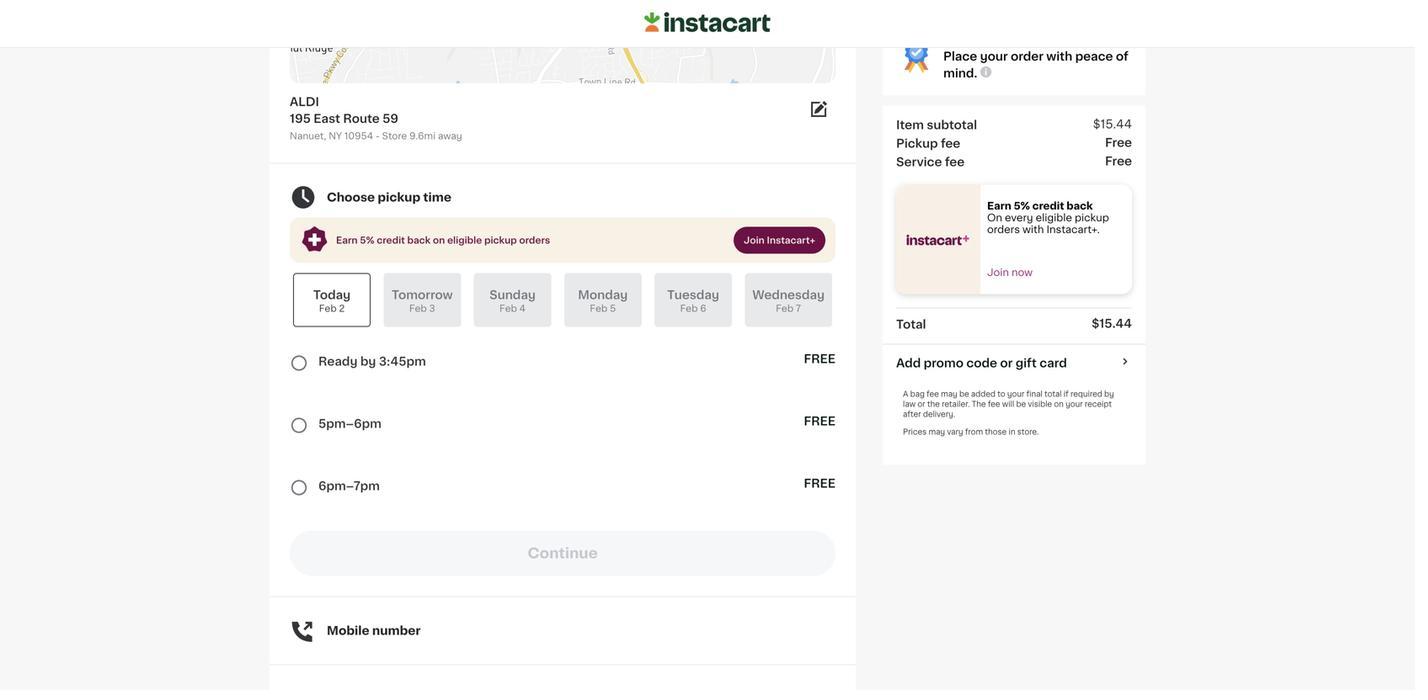 Task type: locate. For each thing, give the bounding box(es) containing it.
east
[[314, 113, 340, 125]]

with inside place your order with peace of mind.
[[1047, 51, 1073, 62]]

final
[[1027, 391, 1043, 398]]

5% for earn 5% credit back on eligible pickup orders
[[360, 236, 374, 245]]

with
[[1047, 51, 1073, 62], [1023, 225, 1044, 234]]

every
[[1005, 213, 1033, 223]]

choose pickup time
[[327, 192, 451, 203]]

1 horizontal spatial on
[[1054, 401, 1064, 409]]

by up receipt
[[1104, 391, 1114, 398]]

on down time
[[433, 236, 445, 245]]

2 vertical spatial free
[[804, 478, 836, 490]]

0 vertical spatial $15.44
[[1093, 118, 1132, 130]]

join instacart+ button
[[734, 227, 826, 254]]

home image
[[644, 10, 771, 35]]

join now button
[[981, 267, 1132, 279]]

in
[[1009, 429, 1016, 436]]

by right ready
[[360, 356, 376, 368]]

orders down on
[[987, 225, 1020, 234]]

eligible
[[1036, 213, 1072, 223], [447, 236, 482, 245]]

0 horizontal spatial orders
[[519, 236, 550, 245]]

with inside earn 5% credit back on every eligible pickup orders with instacart+.
[[1023, 225, 1044, 234]]

feb inside monday feb 5
[[590, 304, 608, 313]]

feb down tomorrow
[[409, 304, 427, 313]]

time
[[423, 192, 451, 203]]

1 vertical spatial pickup
[[1075, 213, 1109, 223]]

feb inside 'sunday feb 4'
[[500, 304, 517, 313]]

earn 5% credit back on every eligible pickup orders with instacart+.
[[987, 202, 1112, 234]]

0 vertical spatial on
[[433, 236, 445, 245]]

1 vertical spatial with
[[1023, 225, 1044, 234]]

1 horizontal spatial 5%
[[1014, 202, 1030, 211]]

5 feb from the left
[[680, 304, 698, 313]]

$15.44
[[1093, 118, 1132, 130], [1092, 318, 1132, 330]]

1 horizontal spatial eligible
[[1036, 213, 1072, 223]]

1 vertical spatial on
[[1054, 401, 1064, 409]]

pickup up instacart+.
[[1075, 213, 1109, 223]]

2
[[339, 304, 345, 313]]

$15.44 up "required"
[[1092, 318, 1132, 330]]

feb inside tuesday feb 6
[[680, 304, 698, 313]]

credit down the choose pickup time
[[377, 236, 405, 245]]

1 vertical spatial credit
[[377, 236, 405, 245]]

fee
[[941, 138, 961, 150], [945, 156, 965, 168], [927, 391, 939, 398], [988, 401, 1000, 409]]

free for ready by 3:45pm
[[804, 353, 836, 365]]

0 vertical spatial by
[[360, 356, 376, 368]]

prices may vary from those in store.
[[903, 429, 1039, 436]]

retailer.
[[942, 401, 970, 409]]

0 horizontal spatial pickup
[[378, 192, 421, 203]]

2 feb from the left
[[409, 304, 427, 313]]

1 horizontal spatial orders
[[987, 225, 1020, 234]]

0 vertical spatial be
[[960, 391, 969, 398]]

instacart+.
[[1047, 225, 1100, 234]]

on down 'total'
[[1054, 401, 1064, 409]]

join for join now
[[987, 268, 1009, 278]]

5% for earn 5% credit back on every eligible pickup orders with instacart+.
[[1014, 202, 1030, 211]]

feb for tomorrow
[[409, 304, 427, 313]]

pickup
[[378, 192, 421, 203], [1075, 213, 1109, 223], [484, 236, 517, 245]]

3:45pm
[[379, 356, 426, 368]]

1 horizontal spatial pickup
[[484, 236, 517, 245]]

2 free from the top
[[1105, 155, 1132, 167]]

0 vertical spatial eligible
[[1036, 213, 1072, 223]]

1 vertical spatial back
[[407, 236, 431, 245]]

0 vertical spatial or
[[1000, 358, 1013, 369]]

pickup up sunday
[[484, 236, 517, 245]]

1 vertical spatial join
[[987, 268, 1009, 278]]

added
[[971, 391, 996, 398]]

1 vertical spatial orders
[[519, 236, 550, 245]]

your up more info about 100% satisfaction guarantee image
[[980, 51, 1008, 62]]

back down time
[[407, 236, 431, 245]]

earn
[[987, 202, 1012, 211], [336, 236, 358, 245]]

0 horizontal spatial earn
[[336, 236, 358, 245]]

1 vertical spatial 5%
[[360, 236, 374, 245]]

1 horizontal spatial join
[[987, 268, 1009, 278]]

0 vertical spatial credit
[[1033, 202, 1064, 211]]

feb inside wednesday feb 7
[[776, 304, 794, 313]]

0 horizontal spatial with
[[1023, 225, 1044, 234]]

0 vertical spatial may
[[941, 391, 958, 398]]

2 horizontal spatial pickup
[[1075, 213, 1109, 223]]

back inside "announcement" region
[[407, 236, 431, 245]]

announcement region
[[290, 218, 836, 263]]

back
[[1067, 202, 1093, 211], [407, 236, 431, 245]]

eligible inside "announcement" region
[[447, 236, 482, 245]]

feb for tuesday
[[680, 304, 698, 313]]

0 horizontal spatial join
[[744, 236, 765, 245]]

5%
[[1014, 202, 1030, 211], [360, 236, 374, 245]]

tuesday feb 6
[[667, 289, 719, 313]]

1 horizontal spatial earn
[[987, 202, 1012, 211]]

1 horizontal spatial back
[[1067, 202, 1093, 211]]

promo
[[924, 358, 964, 369]]

orders up sunday
[[519, 236, 550, 245]]

0 horizontal spatial or
[[918, 401, 925, 409]]

tab list containing today
[[290, 270, 836, 331]]

5% up every
[[1014, 202, 1030, 211]]

0 horizontal spatial on
[[433, 236, 445, 245]]

4 feb from the left
[[590, 304, 608, 313]]

feb left '7' in the right top of the page
[[776, 304, 794, 313]]

3 feb from the left
[[500, 304, 517, 313]]

total
[[1045, 391, 1062, 398]]

on inside "announcement" region
[[433, 236, 445, 245]]

2 free from the top
[[804, 416, 836, 428]]

1 horizontal spatial by
[[1104, 391, 1114, 398]]

credit up every
[[1033, 202, 1064, 211]]

a bag fee may be added to your final total if required by law or the retailer. the fee will be visible on your receipt after delivery.
[[903, 391, 1114, 419]]

of
[[1116, 51, 1129, 62]]

feb inside tomorrow feb 3
[[409, 304, 427, 313]]

feb down monday
[[590, 304, 608, 313]]

choose
[[327, 192, 375, 203]]

0 vertical spatial free
[[804, 353, 836, 365]]

or left "gift"
[[1000, 358, 1013, 369]]

5% down choose
[[360, 236, 374, 245]]

pickup inside "announcement" region
[[484, 236, 517, 245]]

join left instacart+
[[744, 236, 765, 245]]

may up retailer.
[[941, 391, 958, 398]]

today feb 2
[[313, 289, 351, 313]]

1 horizontal spatial be
[[1016, 401, 1026, 409]]

fee down subtotal
[[941, 138, 961, 150]]

1 vertical spatial free
[[1105, 155, 1132, 167]]

feb down sunday
[[500, 304, 517, 313]]

1 vertical spatial or
[[918, 401, 925, 409]]

earn up on
[[987, 202, 1012, 211]]

aldi
[[290, 96, 319, 108]]

1 feb from the left
[[319, 304, 337, 313]]

1 vertical spatial free
[[804, 416, 836, 428]]

5
[[610, 304, 616, 313]]

feb
[[319, 304, 337, 313], [409, 304, 427, 313], [500, 304, 517, 313], [590, 304, 608, 313], [680, 304, 698, 313], [776, 304, 794, 313]]

eligible up instacart+.
[[1036, 213, 1072, 223]]

tab list
[[290, 270, 836, 331]]

eligible down time
[[447, 236, 482, 245]]

1 horizontal spatial with
[[1047, 51, 1073, 62]]

with right order
[[1047, 51, 1073, 62]]

0 horizontal spatial eligible
[[447, 236, 482, 245]]

your up 'will'
[[1007, 391, 1025, 398]]

delivery.
[[923, 411, 955, 419]]

5% inside earn 5% credit back on every eligible pickup orders with instacart+.
[[1014, 202, 1030, 211]]

feb left 2
[[319, 304, 337, 313]]

1 vertical spatial eligible
[[447, 236, 482, 245]]

instacart+
[[767, 236, 815, 245]]

fee up the
[[927, 391, 939, 398]]

those
[[985, 429, 1007, 436]]

0 horizontal spatial 5%
[[360, 236, 374, 245]]

monday
[[578, 289, 628, 301]]

join inside button
[[987, 268, 1009, 278]]

1 horizontal spatial or
[[1000, 358, 1013, 369]]

prices
[[903, 429, 927, 436]]

0 vertical spatial back
[[1067, 202, 1093, 211]]

visible
[[1028, 401, 1052, 409]]

aldi 195 east route 59 nanuet, ny 10954 - store 9.6mi away
[[290, 96, 462, 141]]

earn 5% credit back on eligible pickup orders
[[336, 236, 550, 245]]

or
[[1000, 358, 1013, 369], [918, 401, 925, 409]]

join left now
[[987, 268, 1009, 278]]

pickup left time
[[378, 192, 421, 203]]

be up retailer.
[[960, 391, 969, 398]]

0 vertical spatial 5%
[[1014, 202, 1030, 211]]

1 free from the top
[[804, 353, 836, 365]]

1 vertical spatial earn
[[336, 236, 358, 245]]

2 vertical spatial pickup
[[484, 236, 517, 245]]

be right 'will'
[[1016, 401, 1026, 409]]

be
[[960, 391, 969, 398], [1016, 401, 1026, 409]]

free
[[804, 353, 836, 365], [804, 416, 836, 428], [804, 478, 836, 490]]

2 vertical spatial your
[[1066, 401, 1083, 409]]

free
[[1105, 137, 1132, 149], [1105, 155, 1132, 167]]

$15.44 down of
[[1093, 118, 1132, 130]]

your down if
[[1066, 401, 1083, 409]]

earn for earn 5% credit back on every eligible pickup orders with instacart+.
[[987, 202, 1012, 211]]

with down every
[[1023, 225, 1044, 234]]

join
[[744, 236, 765, 245], [987, 268, 1009, 278]]

fee down to
[[988, 401, 1000, 409]]

feb inside today feb 2
[[319, 304, 337, 313]]

0 vertical spatial your
[[980, 51, 1008, 62]]

wednesday feb 7
[[753, 289, 825, 313]]

join inside 'button'
[[744, 236, 765, 245]]

0 vertical spatial join
[[744, 236, 765, 245]]

credit inside earn 5% credit back on every eligible pickup orders with instacart+.
[[1033, 202, 1064, 211]]

mobile number
[[327, 626, 421, 637]]

1 horizontal spatial credit
[[1033, 202, 1064, 211]]

0 horizontal spatial back
[[407, 236, 431, 245]]

may down delivery.
[[929, 429, 945, 436]]

earn inside "announcement" region
[[336, 236, 358, 245]]

0 vertical spatial free
[[1105, 137, 1132, 149]]

or down bag
[[918, 401, 925, 409]]

1 vertical spatial $15.44
[[1092, 318, 1132, 330]]

credit
[[1033, 202, 1064, 211], [377, 236, 405, 245]]

0 vertical spatial with
[[1047, 51, 1073, 62]]

5% inside "announcement" region
[[360, 236, 374, 245]]

6 feb from the left
[[776, 304, 794, 313]]

may
[[941, 391, 958, 398], [929, 429, 945, 436]]

0 vertical spatial earn
[[987, 202, 1012, 211]]

on
[[433, 236, 445, 245], [1054, 401, 1064, 409]]

tomorrow
[[392, 289, 453, 301]]

0 horizontal spatial credit
[[377, 236, 405, 245]]

after
[[903, 411, 921, 419]]

back up instacart+.
[[1067, 202, 1093, 211]]

1 vertical spatial by
[[1104, 391, 1114, 398]]

order
[[1011, 51, 1044, 62]]

join for join instacart+
[[744, 236, 765, 245]]

earn inside earn 5% credit back on every eligible pickup orders with instacart+.
[[987, 202, 1012, 211]]

credit inside "announcement" region
[[377, 236, 405, 245]]

9.6mi
[[410, 131, 436, 141]]

1 free from the top
[[1105, 137, 1132, 149]]

on inside a bag fee may be added to your final total if required by law or the retailer. the fee will be visible on your receipt after delivery.
[[1054, 401, 1064, 409]]

6pm–7pm
[[318, 481, 380, 492]]

back inside earn 5% credit back on every eligible pickup orders with instacart+.
[[1067, 202, 1093, 211]]

-
[[376, 131, 380, 141]]

by
[[360, 356, 376, 368], [1104, 391, 1114, 398]]

add promo code or gift card
[[896, 358, 1067, 369]]

earn down choose
[[336, 236, 358, 245]]

3 free from the top
[[804, 478, 836, 490]]

place
[[944, 51, 977, 62]]

feb down tuesday
[[680, 304, 698, 313]]

0 vertical spatial orders
[[987, 225, 1020, 234]]



Task type: describe. For each thing, give the bounding box(es) containing it.
feb for wednesday
[[776, 304, 794, 313]]

feb for sunday
[[500, 304, 517, 313]]

0 vertical spatial pickup
[[378, 192, 421, 203]]

1 vertical spatial be
[[1016, 401, 1026, 409]]

more info about 100% satisfaction guarantee image
[[979, 65, 993, 79]]

ready by 3:45pm
[[318, 356, 426, 368]]

sunday feb 4
[[490, 289, 536, 313]]

credit for every
[[1033, 202, 1064, 211]]

back for every
[[1067, 202, 1093, 211]]

feb for monday
[[590, 304, 608, 313]]

card
[[1040, 358, 1067, 369]]

sunday
[[490, 289, 536, 301]]

free for pickup fee
[[1105, 137, 1132, 149]]

service
[[896, 156, 942, 168]]

credit for eligible
[[377, 236, 405, 245]]

your inside place your order with peace of mind.
[[980, 51, 1008, 62]]

5pm–6pm
[[318, 418, 382, 430]]

ready
[[318, 356, 358, 368]]

or inside a bag fee may be added to your final total if required by law or the retailer. the fee will be visible on your receipt after delivery.
[[918, 401, 925, 409]]

orders inside "announcement" region
[[519, 236, 550, 245]]

route
[[343, 113, 380, 125]]

monday feb 5
[[578, 289, 628, 313]]

will
[[1002, 401, 1014, 409]]

from
[[965, 429, 983, 436]]

item
[[896, 119, 924, 131]]

free for service fee
[[1105, 155, 1132, 167]]

0 horizontal spatial by
[[360, 356, 376, 368]]

the
[[927, 401, 940, 409]]

by inside a bag fee may be added to your final total if required by law or the retailer. the fee will be visible on your receipt after delivery.
[[1104, 391, 1114, 398]]

ny
[[329, 131, 342, 141]]

store
[[382, 131, 407, 141]]

required
[[1071, 391, 1103, 398]]

now
[[1012, 268, 1033, 278]]

$15.44 for item subtotal
[[1093, 118, 1132, 130]]

7
[[796, 304, 801, 313]]

subtotal
[[927, 119, 977, 131]]

4
[[520, 304, 526, 313]]

total
[[896, 319, 926, 331]]

today
[[313, 289, 351, 301]]

0 horizontal spatial be
[[960, 391, 969, 398]]

bag
[[910, 391, 925, 398]]

mind.
[[944, 67, 978, 79]]

if
[[1064, 391, 1069, 398]]

the
[[972, 401, 986, 409]]

receipt
[[1085, 401, 1112, 409]]

eligible inside earn 5% credit back on every eligible pickup orders with instacart+.
[[1036, 213, 1072, 223]]

number
[[372, 626, 421, 637]]

pickup
[[896, 138, 938, 150]]

map region
[[290, 0, 836, 83]]

place your order with peace of mind.
[[944, 51, 1129, 79]]

service fee
[[896, 156, 965, 168]]

free for 5pm–6pm
[[804, 416, 836, 428]]

feb for today
[[319, 304, 337, 313]]

join now
[[987, 268, 1033, 278]]

10954
[[344, 131, 373, 141]]

back for eligible
[[407, 236, 431, 245]]

away
[[438, 131, 462, 141]]

to
[[998, 391, 1006, 398]]

may inside a bag fee may be added to your final total if required by law or the retailer. the fee will be visible on your receipt after delivery.
[[941, 391, 958, 398]]

or inside button
[[1000, 358, 1013, 369]]

pickup inside earn 5% credit back on every eligible pickup orders with instacart+.
[[1075, 213, 1109, 223]]

6
[[700, 304, 706, 313]]

3
[[429, 304, 435, 313]]

code
[[967, 358, 997, 369]]

peace
[[1075, 51, 1113, 62]]

pickup fee
[[896, 138, 961, 150]]

law
[[903, 401, 916, 409]]

join instacart+
[[744, 236, 815, 245]]

tuesday
[[667, 289, 719, 301]]

wednesday
[[753, 289, 825, 301]]

fee down pickup fee
[[945, 156, 965, 168]]

item subtotal
[[896, 119, 977, 131]]

195
[[290, 113, 311, 125]]

store.
[[1017, 429, 1039, 436]]

mobile
[[327, 626, 369, 637]]

nanuet,
[[290, 131, 326, 141]]

gift
[[1016, 358, 1037, 369]]

on
[[987, 213, 1002, 223]]

a
[[903, 391, 908, 398]]

59
[[383, 113, 398, 125]]

1 vertical spatial may
[[929, 429, 945, 436]]

earn for earn 5% credit back on eligible pickup orders
[[336, 236, 358, 245]]

$15.44 for total
[[1092, 318, 1132, 330]]

add
[[896, 358, 921, 369]]

add promo code or gift card button
[[896, 355, 1067, 372]]

1 vertical spatial your
[[1007, 391, 1025, 398]]

tomorrow feb 3
[[392, 289, 453, 313]]

orders inside earn 5% credit back on every eligible pickup orders with instacart+.
[[987, 225, 1020, 234]]

free for 6pm–7pm
[[804, 478, 836, 490]]

vary
[[947, 429, 963, 436]]



Task type: vqa. For each thing, say whether or not it's contained in the screenshot.
the Fold at the top of the page
no



